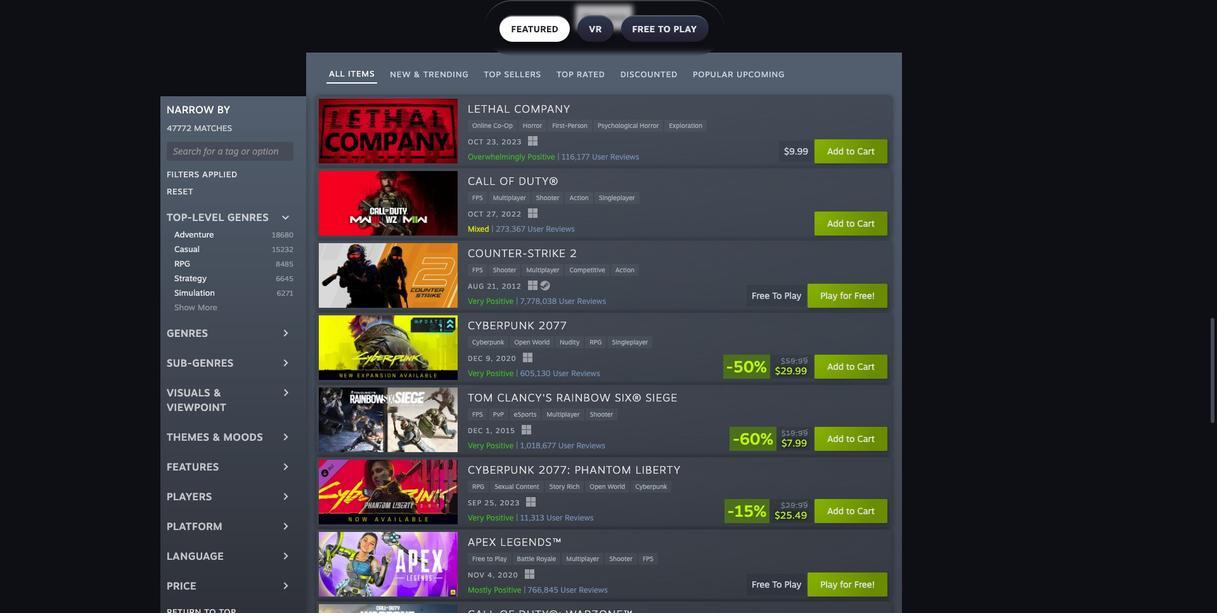 Task type: locate. For each thing, give the bounding box(es) containing it.
show more
[[582, 12, 626, 22]]

4 very from the top
[[468, 514, 484, 523]]

1 horizontal spatial action
[[615, 266, 635, 274]]

2 vertical spatial genres
[[192, 357, 234, 370]]

reviews
[[610, 152, 639, 162], [546, 224, 575, 234], [577, 297, 606, 306], [571, 369, 600, 378], [577, 441, 606, 451], [565, 514, 594, 523], [579, 586, 608, 595]]

rpg for the top rpg link
[[174, 259, 190, 269]]

2 horror from the left
[[640, 122, 659, 129]]

2020 right "9," at the bottom left of page
[[496, 355, 517, 364]]

& for new
[[414, 69, 420, 79]]

0 vertical spatial &
[[414, 69, 420, 79]]

discounted
[[621, 69, 678, 79]]

1 horizontal spatial open world link
[[585, 481, 630, 493]]

visuals
[[167, 387, 210, 399]]

1 vertical spatial open
[[590, 483, 606, 491]]

free to play
[[632, 23, 697, 34], [472, 555, 507, 563]]

open world link down phantom
[[585, 481, 630, 493]]

dec left "9," at the bottom left of page
[[468, 355, 483, 364]]

play for free! for apex legends™
[[821, 580, 875, 590]]

genres up adventure link
[[227, 211, 269, 224]]

fps link for tom clancy's rainbow six® siege
[[468, 409, 487, 421]]

1 vertical spatial to
[[772, 580, 782, 590]]

$29.99 inside $29.99 $25.49
[[781, 501, 808, 510]]

positive down sep 25, 2023
[[486, 514, 514, 523]]

2 free to play from the top
[[752, 580, 802, 590]]

positive down dec 9, 2020
[[486, 369, 514, 378]]

add for -15%
[[827, 506, 844, 517]]

open down 'cyberpunk 2077' link
[[514, 339, 530, 346]]

11,313
[[520, 514, 544, 523]]

show inside show more button
[[582, 12, 604, 22]]

user for 2077:
[[547, 514, 563, 523]]

free inside free to play 'link'
[[472, 555, 485, 563]]

4 add to cart from the top
[[827, 434, 875, 445]]

counter-strike 2 image
[[319, 243, 458, 308]]

0 horizontal spatial rpg
[[174, 259, 190, 269]]

positive up duty®
[[528, 152, 555, 162]]

play for free!
[[821, 291, 875, 301], [821, 580, 875, 590]]

1 vertical spatial rpg
[[590, 339, 602, 346]]

1 vertical spatial play for free!
[[821, 580, 875, 590]]

0 horizontal spatial cyberpunk link
[[468, 337, 509, 349]]

6271
[[277, 289, 294, 298]]

2 add to cart from the top
[[827, 218, 875, 229]]

positive for strike
[[486, 297, 514, 306]]

1 vertical spatial free to play
[[472, 555, 507, 563]]

1 add from the top
[[827, 146, 844, 157]]

1 horizontal spatial open world
[[590, 483, 625, 491]]

0 vertical spatial open world
[[514, 339, 550, 346]]

rpg down casual
[[174, 259, 190, 269]]

5 add from the top
[[827, 506, 844, 517]]

multiplayer up the linux / steamos image
[[527, 266, 560, 274]]

1 horizontal spatial cyberpunk link
[[631, 481, 672, 493]]

rich
[[567, 483, 580, 491]]

0 vertical spatial free!
[[855, 291, 875, 301]]

0 horizontal spatial horror
[[523, 122, 542, 129]]

3 very from the top
[[468, 441, 484, 451]]

2 very from the top
[[468, 369, 484, 378]]

oct up mixed in the top left of the page
[[468, 210, 484, 219]]

cyberpunk link down liberty
[[631, 481, 672, 493]]

0 vertical spatial world
[[532, 339, 550, 346]]

oct left "23,"
[[468, 138, 484, 147]]

0 vertical spatial cyberpunk link
[[468, 337, 509, 349]]

0 vertical spatial dec
[[468, 355, 483, 364]]

1 vertical spatial action
[[615, 266, 635, 274]]

multiplayer link up the linux / steamos image
[[522, 264, 564, 276]]

27,
[[487, 210, 499, 219]]

story rich
[[550, 483, 580, 491]]

battle
[[517, 555, 535, 563]]

horror down the company
[[523, 122, 542, 129]]

rpg
[[174, 259, 190, 269], [590, 339, 602, 346], [472, 483, 485, 491]]

2 vertical spatial -
[[728, 502, 735, 521]]

windows image down horror link
[[528, 137, 538, 146]]

-15%
[[728, 502, 767, 521]]

reviews for legends™
[[579, 586, 608, 595]]

cart for -15%
[[858, 506, 875, 517]]

0 vertical spatial free to play
[[752, 291, 802, 301]]

windows image for company
[[528, 137, 538, 146]]

2 play for free! from the top
[[821, 580, 875, 590]]

0 vertical spatial windows image
[[522, 426, 531, 435]]

1 vertical spatial for
[[840, 580, 852, 590]]

50%
[[733, 357, 767, 377]]

2012
[[502, 282, 522, 291]]

positive
[[528, 152, 555, 162], [486, 297, 514, 306], [486, 369, 514, 378], [486, 441, 514, 451], [486, 514, 514, 523], [494, 586, 522, 595]]

- for 15%
[[728, 502, 735, 521]]

2023 down op
[[502, 138, 522, 147]]

viewpoint
[[167, 401, 226, 414]]

| left 11,313
[[516, 514, 518, 523]]

featured
[[511, 23, 559, 34]]

$29.99 right the 50%
[[775, 365, 807, 377]]

| left '116,177'
[[558, 152, 560, 162]]

& inside visuals & viewpoint
[[214, 387, 221, 399]]

genres up visuals
[[192, 357, 234, 370]]

0 horizontal spatial open world
[[514, 339, 550, 346]]

& up the 'viewpoint'
[[214, 387, 221, 399]]

2 vertical spatial rpg link
[[468, 481, 489, 493]]

7,778,038
[[520, 297, 557, 306]]

open world link
[[510, 337, 554, 349], [585, 481, 630, 493]]

language
[[167, 550, 224, 563]]

3 add to cart from the top
[[827, 362, 875, 372]]

horror
[[523, 122, 542, 129], [640, 122, 659, 129]]

cart for $9.99
[[858, 146, 875, 157]]

Search for a tag or option text field
[[167, 142, 294, 161]]

very down dec 1, 2015
[[468, 441, 484, 451]]

multiplayer down call of duty® link
[[493, 194, 526, 202]]

dec
[[468, 355, 483, 364], [468, 427, 483, 436]]

casual
[[174, 244, 200, 254]]

add to cart for $9.99
[[827, 146, 875, 157]]

reviews down rich
[[565, 514, 594, 523]]

windows image
[[528, 137, 538, 146], [528, 209, 538, 218], [528, 281, 537, 291], [523, 353, 532, 363]]

| for 2077
[[516, 369, 518, 378]]

themes
[[167, 431, 210, 444]]

1 horizontal spatial horror
[[640, 122, 659, 129]]

1 for from the top
[[840, 291, 852, 301]]

reviews for 2077
[[571, 369, 600, 378]]

genres down show more
[[167, 327, 208, 340]]

call of duty®: warzone™ image
[[319, 605, 458, 614]]

top left sellers
[[484, 69, 501, 79]]

world down '2077'
[[532, 339, 550, 346]]

reviews up phantom
[[577, 441, 606, 451]]

1 vertical spatial genres
[[167, 327, 208, 340]]

2 vertical spatial windows image
[[525, 570, 534, 580]]

linux / steamos image
[[540, 281, 550, 291]]

0 vertical spatial action
[[570, 194, 589, 202]]

sub-
[[167, 357, 192, 370]]

| for legends™
[[524, 586, 526, 595]]

rpg link up sep
[[468, 481, 489, 493]]

0 vertical spatial free to play
[[632, 23, 697, 34]]

$9.99
[[784, 146, 808, 157]]

aug 21, 2012
[[468, 282, 522, 291]]

nudity
[[560, 339, 580, 346]]

cyberpunk 2077 image
[[319, 316, 458, 380]]

horror right psychological
[[640, 122, 659, 129]]

positive for clancy's
[[486, 441, 514, 451]]

windows image for of
[[528, 209, 538, 218]]

sep
[[468, 499, 482, 508]]

0 vertical spatial for
[[840, 291, 852, 301]]

60%
[[740, 429, 774, 449]]

free!
[[855, 291, 875, 301], [855, 580, 875, 590]]

cart for -50%
[[858, 362, 875, 372]]

cyberpunk link up "9," at the bottom left of page
[[468, 337, 509, 349]]

open world down phantom
[[590, 483, 625, 491]]

2023 down sexual
[[500, 499, 520, 508]]

3 cart from the top
[[858, 362, 875, 372]]

rpg up sep
[[472, 483, 485, 491]]

play inside 'link'
[[495, 555, 507, 563]]

user for clancy's
[[558, 441, 574, 451]]

free to play up discounted
[[632, 23, 697, 34]]

pvp link
[[489, 409, 508, 421]]

0 horizontal spatial show
[[174, 302, 195, 313]]

user for legends™
[[561, 586, 577, 595]]

cyberpunk up "9," at the bottom left of page
[[472, 339, 504, 346]]

- for 60%
[[733, 429, 740, 449]]

3 add from the top
[[827, 362, 844, 372]]

0 vertical spatial rpg
[[174, 259, 190, 269]]

fps link
[[468, 192, 487, 204], [468, 264, 487, 276], [468, 409, 487, 421], [638, 553, 658, 566]]

windows image up mixed | 273,367 user reviews
[[528, 209, 538, 218]]

1 oct from the top
[[468, 138, 484, 147]]

first-
[[552, 122, 568, 129]]

oct 23, 2023
[[468, 138, 522, 147]]

1 horizontal spatial rpg
[[472, 483, 485, 491]]

0 horizontal spatial open world link
[[510, 337, 554, 349]]

0 vertical spatial oct
[[468, 138, 484, 147]]

show up vr at the top left of the page
[[582, 12, 604, 22]]

open world link down 'cyberpunk 2077' link
[[510, 337, 554, 349]]

world down phantom
[[608, 483, 625, 491]]

0 vertical spatial 2023
[[502, 138, 522, 147]]

clancy's
[[497, 391, 552, 404]]

- left $59.99 $29.99
[[726, 357, 733, 377]]

1 vertical spatial singleplayer
[[612, 339, 648, 346]]

1 vertical spatial singleplayer link
[[608, 337, 653, 349]]

singleplayer link for cyberpunk 2077
[[608, 337, 653, 349]]

1 cart from the top
[[858, 146, 875, 157]]

positive down nov 4, 2020
[[494, 586, 522, 595]]

2 free! from the top
[[855, 580, 875, 590]]

free! for apex legends™
[[855, 580, 875, 590]]

1 horror from the left
[[523, 122, 542, 129]]

cyberpunk up sexual
[[468, 463, 535, 477]]

2
[[570, 247, 578, 260]]

action down '116,177'
[[570, 194, 589, 202]]

rpg link up strategy link
[[174, 258, 276, 270]]

user right 766,845
[[561, 586, 577, 595]]

positive for 2077:
[[486, 514, 514, 523]]

0 vertical spatial $29.99
[[775, 365, 807, 377]]

very
[[468, 297, 484, 306], [468, 369, 484, 378], [468, 441, 484, 451], [468, 514, 484, 523]]

0 horizontal spatial free to play
[[472, 555, 507, 563]]

multiplayer link
[[489, 192, 531, 204], [522, 264, 564, 276], [542, 409, 584, 421], [562, 553, 604, 566]]

0 vertical spatial play for free!
[[821, 291, 875, 301]]

user right 11,313
[[547, 514, 563, 523]]

cyberpunk for the top cyberpunk link
[[472, 339, 504, 346]]

horror inside psychological horror link
[[640, 122, 659, 129]]

reviews up rainbow
[[571, 369, 600, 378]]

person
[[568, 122, 588, 129]]

2 vertical spatial rpg
[[472, 483, 485, 491]]

1 dec from the top
[[468, 355, 483, 364]]

user up '2077'
[[559, 297, 575, 306]]

2 horizontal spatial rpg link
[[585, 337, 606, 349]]

2 to from the top
[[772, 580, 782, 590]]

1 to from the top
[[772, 291, 782, 301]]

oct 27, 2022
[[468, 210, 522, 219]]

| left 766,845
[[524, 586, 526, 595]]

1 vertical spatial $29.99
[[781, 501, 808, 510]]

tom clancy's rainbow six® siege image
[[319, 388, 458, 453]]

action right competitive
[[615, 266, 635, 274]]

0 vertical spatial open
[[514, 339, 530, 346]]

1 horizontal spatial show
[[582, 12, 604, 22]]

1 horizontal spatial action link
[[611, 264, 639, 276]]

|
[[558, 152, 560, 162], [492, 224, 494, 234], [516, 297, 518, 306], [516, 369, 518, 378], [516, 441, 518, 451], [516, 514, 518, 523], [524, 586, 526, 595]]

sub-genres
[[167, 357, 234, 370]]

call of duty® image
[[319, 171, 458, 236]]

upcoming
[[737, 69, 785, 79]]

simulation
[[174, 288, 215, 298]]

add to cart for -60%
[[827, 434, 875, 445]]

reviews right 766,845
[[579, 586, 608, 595]]

2022
[[501, 210, 522, 219]]

& for visuals
[[214, 387, 221, 399]]

1 vertical spatial free to play
[[752, 580, 802, 590]]

top
[[484, 69, 501, 79], [557, 69, 574, 79]]

0 vertical spatial singleplayer link
[[595, 192, 639, 204]]

free to play for counter-strike 2
[[752, 291, 802, 301]]

0 vertical spatial rpg link
[[174, 258, 276, 270]]

1 vertical spatial oct
[[468, 210, 484, 219]]

top left "rated"
[[557, 69, 574, 79]]

shooter link
[[532, 192, 564, 204], [489, 264, 521, 276], [586, 409, 618, 421], [605, 553, 637, 566]]

rainbow
[[556, 391, 611, 404]]

1 vertical spatial rpg link
[[585, 337, 606, 349]]

1 vertical spatial -
[[733, 429, 740, 449]]

0 vertical spatial singleplayer
[[599, 194, 635, 202]]

vr
[[589, 23, 602, 34]]

0 vertical spatial to
[[772, 291, 782, 301]]

action link down '116,177'
[[565, 192, 593, 204]]

6645
[[276, 274, 294, 283]]

aug
[[468, 282, 484, 291]]

by
[[217, 103, 230, 116]]

0 horizontal spatial action
[[570, 194, 589, 202]]

1 vertical spatial &
[[214, 387, 221, 399]]

cyberpunk up dec 9, 2020
[[468, 319, 535, 332]]

free to play up 4,
[[472, 555, 507, 563]]

$29.99 right the 15%
[[781, 501, 808, 510]]

cyberpunk 2077: phantom liberty image
[[319, 460, 458, 525]]

cyberpunk for cyberpunk 2077: phantom liberty
[[468, 463, 535, 477]]

2 vertical spatial &
[[213, 431, 220, 444]]

windows image down "esports" link at bottom
[[522, 426, 531, 435]]

nov 4, 2020
[[468, 572, 518, 580]]

2015
[[496, 427, 516, 436]]

reviews for company
[[610, 152, 639, 162]]

| right mixed in the top left of the page
[[492, 224, 494, 234]]

very for -60%
[[468, 441, 484, 451]]

add for -50%
[[827, 362, 844, 372]]

0 horizontal spatial open
[[514, 339, 530, 346]]

very down dec 9, 2020
[[468, 369, 484, 378]]

2 oct from the top
[[468, 210, 484, 219]]

fps for call of duty®
[[472, 194, 483, 202]]

1 play for free! from the top
[[821, 291, 875, 301]]

top-
[[167, 211, 192, 224]]

user for strike
[[559, 297, 575, 306]]

$19.99
[[782, 429, 808, 438]]

0 horizontal spatial rpg link
[[174, 258, 276, 270]]

apex legends™ link
[[468, 535, 562, 551]]

top sellers
[[484, 69, 541, 79]]

rpg link right nudity "link"
[[585, 337, 606, 349]]

call
[[468, 174, 496, 188]]

& left moods at the bottom left
[[213, 431, 220, 444]]

4 cart from the top
[[858, 434, 875, 445]]

level
[[192, 211, 224, 224]]

1 free to play from the top
[[752, 291, 802, 301]]

1 vertical spatial 2023
[[500, 499, 520, 508]]

0 vertical spatial genres
[[227, 211, 269, 224]]

2 top from the left
[[557, 69, 574, 79]]

play
[[674, 23, 697, 34], [785, 291, 802, 301], [821, 291, 838, 301], [495, 555, 507, 563], [785, 580, 802, 590], [821, 580, 838, 590]]

narrow by
[[167, 103, 230, 116]]

dec left 1,
[[468, 427, 483, 436]]

phantom
[[575, 463, 632, 477]]

fps link for counter-strike 2
[[468, 264, 487, 276]]

1 top from the left
[[484, 69, 501, 79]]

| left 1,018,677
[[516, 441, 518, 451]]

0 vertical spatial show
[[582, 12, 604, 22]]

$59.99
[[781, 357, 808, 366]]

positive down 'aug 21, 2012'
[[486, 297, 514, 306]]

cart for -60%
[[858, 434, 875, 445]]

1 horizontal spatial world
[[608, 483, 625, 491]]

1 vertical spatial 2020
[[498, 572, 518, 580]]

2020 for -50%
[[496, 355, 517, 364]]

1 vertical spatial show
[[174, 302, 195, 313]]

2 cart from the top
[[858, 218, 875, 229]]

casual link
[[174, 243, 272, 255]]

very down sep
[[468, 514, 484, 523]]

open down phantom
[[590, 483, 606, 491]]

5 add to cart from the top
[[827, 506, 875, 517]]

rpg right 'nudity'
[[590, 339, 602, 346]]

positive for company
[[528, 152, 555, 162]]

open world down 'cyberpunk 2077' link
[[514, 339, 550, 346]]

free to play for apex legends™
[[752, 580, 802, 590]]

all items
[[329, 68, 375, 79]]

visuals & viewpoint
[[167, 387, 226, 414]]

story rich link
[[545, 481, 584, 493]]

windows image up very positive | 605,130 user reviews
[[523, 353, 532, 363]]

user up cyberpunk 2077: phantom liberty
[[558, 441, 574, 451]]

| down the 2012
[[516, 297, 518, 306]]

liberty
[[636, 463, 681, 477]]

1 vertical spatial dec
[[468, 427, 483, 436]]

0 vertical spatial -
[[726, 357, 733, 377]]

2023
[[502, 138, 522, 147], [500, 499, 520, 508]]

cyberpunk for cyberpunk 2077
[[468, 319, 535, 332]]

2 for from the top
[[840, 580, 852, 590]]

cyberpunk down liberty
[[635, 483, 667, 491]]

show down simulation
[[174, 302, 195, 313]]

windows image down 'battle'
[[525, 570, 534, 580]]

rpg for rpg link to the middle
[[472, 483, 485, 491]]

top for top sellers
[[484, 69, 501, 79]]

windows image
[[522, 426, 531, 435], [526, 498, 536, 507], [525, 570, 534, 580]]

action link right competitive link
[[611, 264, 639, 276]]

windows image up very positive | 11,313 user reviews
[[526, 498, 536, 507]]

| left 605,130
[[516, 369, 518, 378]]

0 horizontal spatial top
[[484, 69, 501, 79]]

- left the $25.49
[[728, 502, 735, 521]]

positive down 2015
[[486, 441, 514, 451]]

1 vertical spatial windows image
[[526, 498, 536, 507]]

1 add to cart from the top
[[827, 146, 875, 157]]

1 vertical spatial free!
[[855, 580, 875, 590]]

matches
[[194, 123, 232, 133]]

reviews down competitive link
[[577, 297, 606, 306]]

0 vertical spatial 2020
[[496, 355, 517, 364]]

reviews down psychological horror link
[[610, 152, 639, 162]]

user right '116,177'
[[592, 152, 608, 162]]

4 add from the top
[[827, 434, 844, 445]]

1 horizontal spatial top
[[557, 69, 574, 79]]

2020 right 4,
[[498, 572, 518, 580]]

user right 605,130
[[553, 369, 569, 378]]

& right 'new'
[[414, 69, 420, 79]]

cyberpunk link
[[468, 337, 509, 349], [631, 481, 672, 493]]

singleplayer
[[599, 194, 635, 202], [612, 339, 648, 346]]

2 horizontal spatial rpg
[[590, 339, 602, 346]]

singleplayer for cyberpunk 2077
[[612, 339, 648, 346]]

very down aug
[[468, 297, 484, 306]]

1 free! from the top
[[855, 291, 875, 301]]

- left $7.99
[[733, 429, 740, 449]]

1 vertical spatial action link
[[611, 264, 639, 276]]

1 very from the top
[[468, 297, 484, 306]]

5 cart from the top
[[858, 506, 875, 517]]

multiplayer link right royale
[[562, 553, 604, 566]]

2 dec from the top
[[468, 427, 483, 436]]

new & trending
[[390, 69, 469, 79]]

show for show more
[[582, 12, 604, 22]]

0 vertical spatial action link
[[565, 192, 593, 204]]



Task type: vqa. For each thing, say whether or not it's contained in the screenshot.


Task type: describe. For each thing, give the bounding box(es) containing it.
605,130
[[520, 369, 551, 378]]

windows image for free to play
[[525, 570, 534, 580]]

play for free! for counter-strike 2
[[821, 291, 875, 301]]

apex legends™ image
[[319, 533, 458, 597]]

lethal
[[468, 102, 511, 115]]

dec 9, 2020
[[468, 355, 517, 364]]

2077
[[539, 319, 567, 332]]

multiplayer link up 2022
[[489, 192, 531, 204]]

windows image for -60%
[[522, 426, 531, 435]]

singleplayer for call of duty®
[[599, 194, 635, 202]]

sep 25, 2023
[[468, 499, 520, 508]]

action for the left action link
[[570, 194, 589, 202]]

positive for 2077
[[486, 369, 514, 378]]

to for counter-strike 2
[[772, 291, 782, 301]]

cyberpunk for bottom cyberpunk link
[[635, 483, 667, 491]]

25,
[[485, 499, 497, 508]]

mixed | 273,367 user reviews
[[468, 224, 575, 234]]

9,
[[486, 355, 493, 364]]

very for -15%
[[468, 514, 484, 523]]

applied
[[202, 169, 238, 179]]

2 add from the top
[[827, 218, 844, 229]]

add to cart for -15%
[[827, 506, 875, 517]]

oct for lethal
[[468, 138, 484, 147]]

1 vertical spatial world
[[608, 483, 625, 491]]

reviews for clancy's
[[577, 441, 606, 451]]

multiplayer right royale
[[566, 555, 599, 563]]

2020 for free to play
[[498, 572, 518, 580]]

tom
[[468, 391, 494, 404]]

cyberpunk 2077: phantom liberty
[[468, 463, 681, 477]]

horror inside horror link
[[523, 122, 542, 129]]

price
[[167, 580, 197, 593]]

$29.99 inside $59.99 $29.99
[[775, 365, 807, 377]]

strike
[[528, 247, 566, 260]]

story
[[550, 483, 565, 491]]

windows image for 2077
[[523, 353, 532, 363]]

dec for -50%
[[468, 355, 483, 364]]

- for 50%
[[726, 357, 733, 377]]

simulation link
[[174, 287, 277, 299]]

oct for call
[[468, 210, 484, 219]]

add for $9.99
[[827, 146, 844, 157]]

very for -50%
[[468, 369, 484, 378]]

esports
[[514, 411, 537, 418]]

for for counter-strike 2
[[840, 291, 852, 301]]

of
[[500, 174, 515, 188]]

& for themes
[[213, 431, 220, 444]]

user right 273,367
[[528, 224, 544, 234]]

8485
[[276, 260, 294, 269]]

user for company
[[592, 152, 608, 162]]

very for free to play
[[468, 297, 484, 306]]

$19.99 $7.99
[[782, 429, 808, 449]]

show more
[[174, 302, 217, 313]]

lethal company link
[[468, 101, 571, 117]]

royale
[[536, 555, 556, 563]]

windows image left the linux / steamos image
[[528, 281, 537, 291]]

21,
[[487, 282, 499, 291]]

top for top rated
[[557, 69, 574, 79]]

47772 matches
[[167, 123, 232, 133]]

call of duty®
[[468, 174, 559, 188]]

mostly positive | 766,845 user reviews
[[468, 586, 608, 595]]

battle royale link
[[513, 553, 561, 566]]

reviews for 2077:
[[565, 514, 594, 523]]

-50%
[[726, 357, 767, 377]]

tom clancy's rainbow six® siege link
[[468, 391, 678, 406]]

cyberpunk 2077 link
[[468, 318, 567, 334]]

duty®
[[519, 174, 559, 188]]

0 horizontal spatial action link
[[565, 192, 593, 204]]

strategy
[[174, 273, 207, 283]]

filters applied
[[167, 169, 238, 179]]

reviews up "2"
[[546, 224, 575, 234]]

user for 2077
[[553, 369, 569, 378]]

fps for tom clancy's rainbow six® siege
[[472, 411, 483, 418]]

horror link
[[519, 120, 547, 132]]

psychological horror
[[598, 122, 659, 129]]

online co-op
[[472, 122, 513, 129]]

adventure link
[[174, 229, 272, 241]]

free to play inside 'link'
[[472, 555, 507, 563]]

2023 for $9.99
[[502, 138, 522, 147]]

fps for counter-strike 2
[[472, 266, 483, 274]]

very positive | 605,130 user reviews
[[468, 369, 600, 378]]

add for -60%
[[827, 434, 844, 445]]

add to cart for -50%
[[827, 362, 875, 372]]

very positive | 1,018,677 user reviews
[[468, 441, 606, 451]]

rpg for right rpg link
[[590, 339, 602, 346]]

1 horizontal spatial open
[[590, 483, 606, 491]]

for for apex legends™
[[840, 580, 852, 590]]

positive for legends™
[[494, 586, 522, 595]]

siege
[[646, 391, 678, 404]]

popular upcoming
[[693, 69, 785, 79]]

-60%
[[733, 429, 774, 449]]

2023 for -15%
[[500, 499, 520, 508]]

apex legends™
[[468, 536, 562, 549]]

116,177
[[562, 152, 590, 162]]

to inside 'link'
[[487, 555, 493, 563]]

multiplayer link down tom clancy's rainbow six® siege link
[[542, 409, 584, 421]]

to for apex legends™
[[772, 580, 782, 590]]

first-person
[[552, 122, 588, 129]]

op
[[504, 122, 513, 129]]

1 horizontal spatial free to play
[[632, 23, 697, 34]]

strategy link
[[174, 273, 276, 285]]

1 horizontal spatial rpg link
[[468, 481, 489, 493]]

sexual content link
[[490, 481, 544, 493]]

free! for counter-strike 2
[[855, 291, 875, 301]]

1 vertical spatial cyberpunk link
[[631, 481, 672, 493]]

cyberpunk 2077: phantom liberty link
[[468, 463, 681, 479]]

sexual
[[495, 483, 514, 491]]

15232
[[272, 245, 294, 254]]

new
[[390, 69, 411, 79]]

reset link
[[167, 186, 193, 196]]

$7.99
[[782, 437, 807, 449]]

reviews for strike
[[577, 297, 606, 306]]

free to play link
[[468, 553, 511, 566]]

top rated
[[557, 69, 605, 79]]

action for bottommost action link
[[615, 266, 635, 274]]

exploration link
[[665, 120, 707, 132]]

competitive link
[[565, 264, 610, 276]]

dec for -60%
[[468, 427, 483, 436]]

exploration
[[669, 122, 703, 129]]

overwhelmingly positive | 116,177 user reviews
[[468, 152, 639, 162]]

esports link
[[510, 409, 541, 421]]

1 vertical spatial open world
[[590, 483, 625, 491]]

show for show more
[[174, 302, 195, 313]]

rated
[[577, 69, 605, 79]]

47772
[[167, 123, 192, 133]]

psychological
[[598, 122, 638, 129]]

| for company
[[558, 152, 560, 162]]

adventure
[[174, 229, 214, 240]]

sellers
[[504, 69, 541, 79]]

battle royale
[[517, 555, 556, 563]]

| for strike
[[516, 297, 518, 306]]

$25.49
[[775, 510, 807, 522]]

1 vertical spatial open world link
[[585, 481, 630, 493]]

windows image for -15%
[[526, 498, 536, 507]]

0 horizontal spatial world
[[532, 339, 550, 346]]

273,367
[[496, 224, 526, 234]]

lethal company image
[[319, 99, 458, 164]]

fps link for call of duty®
[[468, 192, 487, 204]]

apex
[[468, 536, 497, 549]]

| for clancy's
[[516, 441, 518, 451]]

0 vertical spatial open world link
[[510, 337, 554, 349]]

singleplayer link for call of duty®
[[595, 192, 639, 204]]

dec 1, 2015
[[468, 427, 516, 436]]

multiplayer down tom clancy's rainbow six® siege link
[[547, 411, 580, 418]]

| for 2077:
[[516, 514, 518, 523]]

narrow
[[167, 103, 214, 116]]



